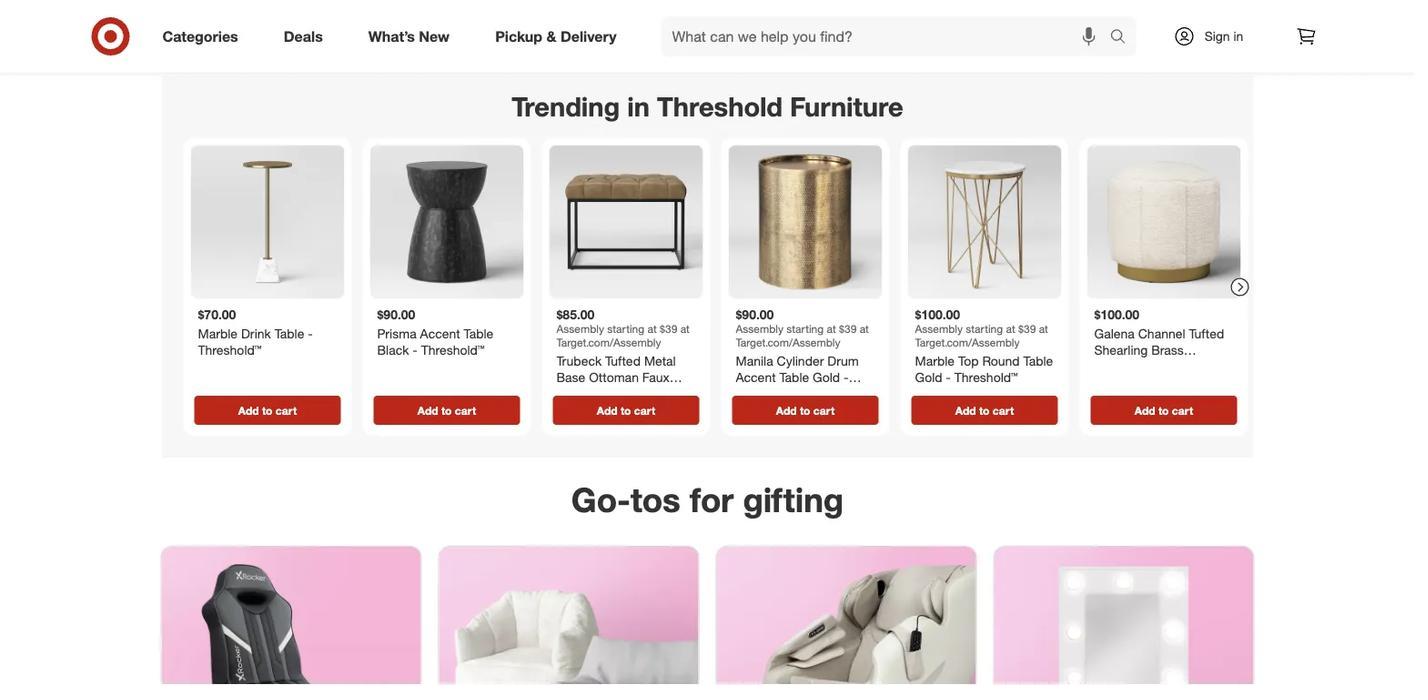 Task type: vqa. For each thing, say whether or not it's contained in the screenshot.
$70.00 Marble Drink Table - Threshold™'s Add to cart button
yes



Task type: describe. For each thing, give the bounding box(es) containing it.
functional
[[326, 25, 389, 43]]

starting for $85.00
[[607, 322, 645, 336]]

starting for $90.00
[[787, 322, 824, 336]]

sign
[[1205, 28, 1230, 44]]

6 add to cart button from the left
[[1091, 396, 1237, 425]]

gifting
[[743, 479, 844, 520]]

galena channel tufted shearling brass ottoman cream - threshold™ image
[[1087, 145, 1241, 299]]

starting for $100.00
[[966, 322, 1003, 336]]

0 horizontal spatial &
[[313, 25, 322, 43]]

explore
[[176, 25, 225, 43]]

accent inside $90.00 assembly starting at $39 at target.com/assembly manila cylinder drum accent table gold - threshold™
[[736, 369, 776, 385]]

in for trending
[[627, 90, 650, 122]]

arrivals
[[848, 1, 909, 22]]

marble drink table - threshold™ image
[[191, 145, 344, 299]]

manila
[[736, 353, 773, 369]]

what's
[[368, 27, 415, 45]]

threshold™ inside $90.00 assembly starting at $39 at target.com/assembly manila cylinder drum accent table gold - threshold™
[[736, 385, 799, 401]]

table inside $90.00 prisma accent table black - threshold™
[[464, 326, 494, 342]]

- inside $70.00 marble drink table - threshold™
[[308, 326, 313, 342]]

add for $70.00 marble drink table - threshold™
[[238, 403, 259, 417]]

pickup
[[495, 27, 542, 45]]

0 horizontal spatial new
[[419, 27, 450, 45]]

sign in
[[1205, 28, 1244, 44]]

- inside $90.00 assembly starting at $39 at target.com/assembly manila cylinder drum accent table gold - threshold™
[[844, 369, 849, 385]]

$39 for manila cylinder drum accent table gold - threshold™
[[839, 322, 857, 336]]

table inside the $100.00 assembly starting at $39 at target.com/assembly marble top round table gold - threshold™
[[1023, 353, 1053, 369]]

furniture
[[790, 90, 903, 122]]

tos
[[631, 479, 681, 520]]

$100.00 for $100.00 assembly starting at $39 at target.com/assembly marble top round table gold - threshold™
[[915, 306, 960, 322]]

gold inside the $100.00 assembly starting at $39 at target.com/assembly marble top round table gold - threshold™
[[915, 369, 942, 385]]

add for $100.00 assembly starting at $39 at target.com/assembly marble top round table gold - threshold™
[[955, 403, 976, 417]]

add to cart for prisma accent table black - threshold™
[[418, 403, 476, 417]]

place.
[[957, 25, 996, 43]]

pickup & delivery
[[495, 27, 617, 45]]

assembly for $90.00
[[736, 322, 784, 336]]

search
[[1102, 29, 1145, 47]]

threshold™ inside $70.00 marble drink table - threshold™
[[198, 342, 261, 357]]

categories link
[[147, 16, 261, 56]]

for inside new furniture arrivals discover the latest pieces for your place.
[[903, 25, 921, 43]]

furniture
[[773, 1, 843, 22]]

add to cart button for $100.00 assembly starting at $39 at target.com/assembly marble top round table gold - threshold™
[[911, 396, 1058, 425]]

marble inside the $100.00 assembly starting at $39 at target.com/assembly marble top round table gold - threshold™
[[915, 353, 955, 369]]

3 at from the left
[[827, 322, 836, 336]]

go-
[[571, 479, 631, 520]]

add to cart for manila cylinder drum accent table gold - threshold™
[[776, 403, 835, 417]]

table inside $90.00 assembly starting at $39 at target.com/assembly manila cylinder drum accent table gold - threshold™
[[780, 369, 809, 385]]

latest
[[817, 25, 852, 43]]

in for sign
[[1234, 28, 1244, 44]]

pickup & delivery link
[[480, 16, 639, 56]]

to for prisma accent table black - threshold™
[[441, 403, 452, 417]]

cart for $100.00 assembly starting at $39 at target.com/assembly marble top round table gold - threshold™
[[993, 403, 1014, 417]]

add to cart button for $90.00 assembly starting at $39 at target.com/assembly manila cylinder drum accent table gold - threshold™
[[732, 396, 879, 425]]

search button
[[1102, 16, 1145, 60]]

to for marble top round table gold - threshold™
[[979, 403, 990, 417]]

threshold
[[657, 90, 783, 122]]

round
[[982, 353, 1020, 369]]

1 at from the left
[[648, 322, 657, 336]]

trubeck tufted metal base ottoman faux leather brown - threshold™ image
[[549, 145, 703, 299]]

6 add from the left
[[1135, 403, 1155, 417]]

1 horizontal spatial for
[[690, 479, 734, 520]]

assembly for $85.00
[[557, 322, 604, 336]]

- inside the $100.00 assembly starting at $39 at target.com/assembly marble top round table gold - threshold™
[[946, 369, 951, 385]]

carousel region
[[162, 76, 1254, 472]]

go-tos for gifting
[[571, 479, 844, 520]]

$39 for assembly starting at $39 at target.com/assembly
[[660, 322, 677, 336]]

cart for $90.00 assembly starting at $39 at target.com/assembly manila cylinder drum accent table gold - threshold™
[[813, 403, 835, 417]]

6 to from the left
[[1159, 403, 1169, 417]]

$70.00
[[198, 306, 236, 322]]

black
[[377, 342, 409, 357]]

your inside explore comfortable & functional pieces for your home. link
[[462, 25, 490, 43]]



Task type: locate. For each thing, give the bounding box(es) containing it.
deals
[[284, 27, 323, 45]]

$100.00 for $100.00
[[1094, 306, 1140, 322]]

0 horizontal spatial $39
[[660, 322, 677, 336]]

1 horizontal spatial assembly
[[736, 322, 784, 336]]

1 vertical spatial in
[[627, 90, 650, 122]]

5 cart from the left
[[993, 403, 1014, 417]]

- right drink
[[308, 326, 313, 342]]

$85.00
[[557, 306, 595, 322]]

6 at from the left
[[1039, 322, 1048, 336]]

& inside 'link'
[[547, 27, 557, 45]]

target.com/assembly inside $90.00 assembly starting at $39 at target.com/assembly manila cylinder drum accent table gold - threshold™
[[736, 336, 840, 349]]

0 horizontal spatial assembly
[[557, 322, 604, 336]]

1 vertical spatial new
[[419, 27, 450, 45]]

table right round
[[1023, 353, 1053, 369]]

$90.00 inside $90.00 prisma accent table black - threshold™
[[377, 306, 415, 322]]

$90.00 for $90.00 assembly starting at $39 at target.com/assembly manila cylinder drum accent table gold - threshold™
[[736, 306, 774, 322]]

table right prisma
[[464, 326, 494, 342]]

your
[[462, 25, 490, 43], [925, 25, 953, 43]]

5 add to cart button from the left
[[911, 396, 1058, 425]]

top
[[958, 353, 979, 369]]

$90.00 for $90.00 prisma accent table black - threshold™
[[377, 306, 415, 322]]

marble inside $70.00 marble drink table - threshold™
[[198, 326, 238, 342]]

5 add from the left
[[955, 403, 976, 417]]

1 horizontal spatial accent
[[736, 369, 776, 385]]

to
[[262, 403, 273, 417], [441, 403, 452, 417], [621, 403, 631, 417], [800, 403, 810, 417], [979, 403, 990, 417], [1159, 403, 1169, 417]]

new up discover
[[731, 1, 768, 22]]

add to cart button for $70.00 marble drink table - threshold™
[[194, 396, 341, 425]]

1 horizontal spatial $39
[[839, 322, 857, 336]]

gold inside $90.00 assembly starting at $39 at target.com/assembly manila cylinder drum accent table gold - threshold™
[[813, 369, 840, 385]]

for right what's
[[441, 25, 458, 43]]

new furniture arrivals discover the latest pieces for your place.
[[731, 1, 996, 43]]

starting
[[607, 322, 645, 336], [787, 322, 824, 336], [966, 322, 1003, 336]]

new right what's
[[419, 27, 450, 45]]

new inside new furniture arrivals discover the latest pieces for your place.
[[731, 1, 768, 22]]

1 add to cart from the left
[[238, 403, 297, 417]]

$90.00 inside $90.00 assembly starting at $39 at target.com/assembly manila cylinder drum accent table gold - threshold™
[[736, 306, 774, 322]]

2 assembly from the left
[[736, 322, 784, 336]]

6 add to cart from the left
[[1135, 403, 1193, 417]]

add to cart for marble drink table - threshold™
[[238, 403, 297, 417]]

2 horizontal spatial $39
[[1018, 322, 1036, 336]]

0 horizontal spatial in
[[627, 90, 650, 122]]

1 $100.00 from the left
[[915, 306, 960, 322]]

in
[[1234, 28, 1244, 44], [627, 90, 650, 122]]

0 horizontal spatial for
[[441, 25, 458, 43]]

starting right $85.00
[[607, 322, 645, 336]]

explore comfortable & functional pieces for your home. link
[[162, 0, 699, 61]]

0 vertical spatial new
[[731, 1, 768, 22]]

2 at from the left
[[680, 322, 690, 336]]

$39
[[660, 322, 677, 336], [839, 322, 857, 336], [1018, 322, 1036, 336]]

1 your from the left
[[462, 25, 490, 43]]

to for manila cylinder drum accent table gold - threshold™
[[800, 403, 810, 417]]

1 horizontal spatial pieces
[[856, 25, 899, 43]]

what's new
[[368, 27, 450, 45]]

add
[[238, 403, 259, 417], [418, 403, 438, 417], [597, 403, 618, 417], [776, 403, 797, 417], [955, 403, 976, 417], [1135, 403, 1155, 417]]

assembly inside the $100.00 assembly starting at $39 at target.com/assembly marble top round table gold - threshold™
[[915, 322, 963, 336]]

3 add to cart button from the left
[[553, 396, 699, 425]]

4 to from the left
[[800, 403, 810, 417]]

1 assembly from the left
[[557, 322, 604, 336]]

1 horizontal spatial in
[[1234, 28, 1244, 44]]

prisma
[[377, 326, 417, 342]]

1 horizontal spatial target.com/assembly
[[736, 336, 840, 349]]

1 horizontal spatial $90.00
[[736, 306, 774, 322]]

target.com/assembly inside the $100.00 assembly starting at $39 at target.com/assembly marble top round table gold - threshold™
[[915, 336, 1020, 349]]

1 horizontal spatial gold
[[915, 369, 942, 385]]

target.com/assembly inside $85.00 assembly starting at $39 at target.com/assembly
[[557, 336, 661, 349]]

3 assembly from the left
[[915, 322, 963, 336]]

0 horizontal spatial accent
[[420, 326, 460, 342]]

1 vertical spatial marble
[[915, 353, 955, 369]]

0 vertical spatial accent
[[420, 326, 460, 342]]

new
[[731, 1, 768, 22], [419, 27, 450, 45]]

2 add to cart button from the left
[[374, 396, 520, 425]]

2 gold from the left
[[915, 369, 942, 385]]

$70.00 marble drink table - threshold™
[[198, 306, 313, 357]]

0 vertical spatial marble
[[198, 326, 238, 342]]

cart for $70.00 marble drink table - threshold™
[[276, 403, 297, 417]]

assembly inside $85.00 assembly starting at $39 at target.com/assembly
[[557, 322, 604, 336]]

1 cart from the left
[[276, 403, 297, 417]]

$90.00 up prisma
[[377, 306, 415, 322]]

add to cart button for $90.00 prisma accent table black - threshold™
[[374, 396, 520, 425]]

in right sign on the top of page
[[1234, 28, 1244, 44]]

2 add from the left
[[418, 403, 438, 417]]

your left place.
[[925, 25, 953, 43]]

explore comfortable & functional pieces for your home.
[[176, 25, 535, 43]]

table right manila
[[780, 369, 809, 385]]

categories
[[162, 27, 238, 45]]

2 starting from the left
[[787, 322, 824, 336]]

$100.00 link
[[1087, 145, 1241, 392]]

0 horizontal spatial $90.00
[[377, 306, 415, 322]]

pieces inside new furniture arrivals discover the latest pieces for your place.
[[856, 25, 899, 43]]

$90.00 up manila
[[736, 306, 774, 322]]

starting inside $90.00 assembly starting at $39 at target.com/assembly manila cylinder drum accent table gold - threshold™
[[787, 322, 824, 336]]

3 to from the left
[[621, 403, 631, 417]]

2 $100.00 from the left
[[1094, 306, 1140, 322]]

cart for $90.00 prisma accent table black - threshold™
[[455, 403, 476, 417]]

2 $39 from the left
[[839, 322, 857, 336]]

threshold™ inside $90.00 prisma accent table black - threshold™
[[421, 342, 485, 357]]

What can we help you find? suggestions appear below search field
[[661, 16, 1114, 56]]

2 horizontal spatial for
[[903, 25, 921, 43]]

1 horizontal spatial new
[[731, 1, 768, 22]]

what's new link
[[353, 16, 472, 56]]

starting inside the $100.00 assembly starting at $39 at target.com/assembly marble top round table gold - threshold™
[[966, 322, 1003, 336]]

6 cart from the left
[[1172, 403, 1193, 417]]

$39 inside $85.00 assembly starting at $39 at target.com/assembly
[[660, 322, 677, 336]]

target.com/assembly up cylinder
[[736, 336, 840, 349]]

prisma accent table black - threshold™ image
[[370, 145, 524, 299]]

3 target.com/assembly from the left
[[915, 336, 1020, 349]]

- right cylinder
[[844, 369, 849, 385]]

delivery
[[561, 27, 617, 45]]

marble left the top
[[915, 353, 955, 369]]

1 to from the left
[[262, 403, 273, 417]]

pieces inside explore comfortable & functional pieces for your home. link
[[393, 25, 437, 43]]

4 add to cart from the left
[[776, 403, 835, 417]]

accent inside $90.00 prisma accent table black - threshold™
[[420, 326, 460, 342]]

$90.00 assembly starting at $39 at target.com/assembly manila cylinder drum accent table gold - threshold™
[[736, 306, 869, 401]]

marble top round table gold - threshold™ image
[[908, 145, 1062, 299]]

gold left the top
[[915, 369, 942, 385]]

add for $90.00 assembly starting at $39 at target.com/assembly manila cylinder drum accent table gold - threshold™
[[776, 403, 797, 417]]

3 cart from the left
[[634, 403, 655, 417]]

threshold™ inside the $100.00 assembly starting at $39 at target.com/assembly marble top round table gold - threshold™
[[955, 369, 1018, 385]]

4 add to cart button from the left
[[732, 396, 879, 425]]

0 vertical spatial in
[[1234, 28, 1244, 44]]

$90.00
[[377, 306, 415, 322], [736, 306, 774, 322]]

3 starting from the left
[[966, 322, 1003, 336]]

your left home.
[[462, 25, 490, 43]]

1 add from the left
[[238, 403, 259, 417]]

for
[[441, 25, 458, 43], [903, 25, 921, 43], [690, 479, 734, 520]]

&
[[313, 25, 322, 43], [547, 27, 557, 45]]

& left functional
[[313, 25, 322, 43]]

$100.00
[[915, 306, 960, 322], [1094, 306, 1140, 322]]

assembly inside $90.00 assembly starting at $39 at target.com/assembly manila cylinder drum accent table gold - threshold™
[[736, 322, 784, 336]]

home.
[[494, 25, 535, 43]]

trending
[[512, 90, 620, 122]]

-
[[308, 326, 313, 342], [413, 342, 418, 357], [844, 369, 849, 385], [946, 369, 951, 385]]

manila cylinder drum accent table gold - threshold™ image
[[729, 145, 882, 299]]

starting inside $85.00 assembly starting at $39 at target.com/assembly
[[607, 322, 645, 336]]

deals link
[[268, 16, 346, 56]]

gold
[[813, 369, 840, 385], [915, 369, 942, 385]]

the
[[792, 25, 813, 43]]

for right tos
[[690, 479, 734, 520]]

trending in threshold furniture
[[512, 90, 903, 122]]

2 add to cart from the left
[[418, 403, 476, 417]]

2 target.com/assembly from the left
[[736, 336, 840, 349]]

add for $90.00 prisma accent table black - threshold™
[[418, 403, 438, 417]]

2 pieces from the left
[[856, 25, 899, 43]]

in inside carousel region
[[627, 90, 650, 122]]

$39 inside the $100.00 assembly starting at $39 at target.com/assembly marble top round table gold - threshold™
[[1018, 322, 1036, 336]]

for down arrivals
[[903, 25, 921, 43]]

accent right prisma
[[420, 326, 460, 342]]

pieces down arrivals
[[856, 25, 899, 43]]

- right 'black' at the left of page
[[413, 342, 418, 357]]

1 horizontal spatial starting
[[787, 322, 824, 336]]

2 horizontal spatial assembly
[[915, 322, 963, 336]]

accent left cylinder
[[736, 369, 776, 385]]

5 at from the left
[[1006, 322, 1015, 336]]

2 to from the left
[[441, 403, 452, 417]]

cart
[[276, 403, 297, 417], [455, 403, 476, 417], [634, 403, 655, 417], [813, 403, 835, 417], [993, 403, 1014, 417], [1172, 403, 1193, 417]]

marble down "$70.00"
[[198, 326, 238, 342]]

pieces
[[393, 25, 437, 43], [856, 25, 899, 43]]

0 horizontal spatial your
[[462, 25, 490, 43]]

0 horizontal spatial marble
[[198, 326, 238, 342]]

starting up the top
[[966, 322, 1003, 336]]

$100.00 inside the $100.00 assembly starting at $39 at target.com/assembly marble top round table gold - threshold™
[[915, 306, 960, 322]]

2 horizontal spatial target.com/assembly
[[915, 336, 1020, 349]]

$39 inside $90.00 assembly starting at $39 at target.com/assembly manila cylinder drum accent table gold - threshold™
[[839, 322, 857, 336]]

$39 for marble top round table gold - threshold™
[[1018, 322, 1036, 336]]

1 horizontal spatial marble
[[915, 353, 955, 369]]

0 horizontal spatial target.com/assembly
[[557, 336, 661, 349]]

4 at from the left
[[860, 322, 869, 336]]

1 target.com/assembly from the left
[[557, 336, 661, 349]]

accent
[[420, 326, 460, 342], [736, 369, 776, 385]]

1 pieces from the left
[[393, 25, 437, 43]]

target.com/assembly up the top
[[915, 336, 1020, 349]]

target.com/assembly down $85.00
[[557, 336, 661, 349]]

sign in link
[[1158, 16, 1272, 56]]

table
[[275, 326, 304, 342], [464, 326, 494, 342], [1023, 353, 1053, 369], [780, 369, 809, 385]]

starting up cylinder
[[787, 322, 824, 336]]

0 horizontal spatial gold
[[813, 369, 840, 385]]

4 cart from the left
[[813, 403, 835, 417]]

5 to from the left
[[979, 403, 990, 417]]

4 add from the left
[[776, 403, 797, 417]]

2 your from the left
[[925, 25, 953, 43]]

gold right manila
[[813, 369, 840, 385]]

assembly for $100.00
[[915, 322, 963, 336]]

3 add to cart from the left
[[597, 403, 655, 417]]

1 horizontal spatial &
[[547, 27, 557, 45]]

2 $90.00 from the left
[[736, 306, 774, 322]]

target.com/assembly for $100.00
[[915, 336, 1020, 349]]

add to cart for marble top round table gold - threshold™
[[955, 403, 1014, 417]]

drink
[[241, 326, 271, 342]]

marble
[[198, 326, 238, 342], [915, 353, 955, 369]]

drum
[[828, 353, 859, 369]]

target.com/assembly
[[557, 336, 661, 349], [736, 336, 840, 349], [915, 336, 1020, 349]]

threshold™
[[198, 342, 261, 357], [421, 342, 485, 357], [955, 369, 1018, 385], [736, 385, 799, 401]]

cylinder
[[777, 353, 824, 369]]

1 starting from the left
[[607, 322, 645, 336]]

table right drink
[[275, 326, 304, 342]]

0 horizontal spatial pieces
[[393, 25, 437, 43]]

5 add to cart from the left
[[955, 403, 1014, 417]]

0 horizontal spatial starting
[[607, 322, 645, 336]]

discover
[[731, 25, 788, 43]]

$90.00 prisma accent table black - threshold™
[[377, 306, 494, 357]]

3 $39 from the left
[[1018, 322, 1036, 336]]

assembly
[[557, 322, 604, 336], [736, 322, 784, 336], [915, 322, 963, 336]]

table inside $70.00 marble drink table - threshold™
[[275, 326, 304, 342]]

1 $39 from the left
[[660, 322, 677, 336]]

pieces right functional
[[393, 25, 437, 43]]

1 add to cart button from the left
[[194, 396, 341, 425]]

1 vertical spatial accent
[[736, 369, 776, 385]]

target.com/assembly for $85.00
[[557, 336, 661, 349]]

$85.00 assembly starting at $39 at target.com/assembly
[[557, 306, 690, 349]]

comfortable
[[230, 25, 308, 43]]

- left the top
[[946, 369, 951, 385]]

$100.00 assembly starting at $39 at target.com/assembly marble top round table gold - threshold™
[[915, 306, 1053, 385]]

target.com/assembly for $90.00
[[736, 336, 840, 349]]

3 add from the left
[[597, 403, 618, 417]]

& right pickup
[[547, 27, 557, 45]]

in right trending
[[627, 90, 650, 122]]

1 horizontal spatial your
[[925, 25, 953, 43]]

add to cart
[[238, 403, 297, 417], [418, 403, 476, 417], [597, 403, 655, 417], [776, 403, 835, 417], [955, 403, 1014, 417], [1135, 403, 1193, 417]]

- inside $90.00 prisma accent table black - threshold™
[[413, 342, 418, 357]]

2 cart from the left
[[455, 403, 476, 417]]

your inside new furniture arrivals discover the latest pieces for your place.
[[925, 25, 953, 43]]

1 horizontal spatial $100.00
[[1094, 306, 1140, 322]]

add to cart button
[[194, 396, 341, 425], [374, 396, 520, 425], [553, 396, 699, 425], [732, 396, 879, 425], [911, 396, 1058, 425], [1091, 396, 1237, 425]]

at
[[648, 322, 657, 336], [680, 322, 690, 336], [827, 322, 836, 336], [860, 322, 869, 336], [1006, 322, 1015, 336], [1039, 322, 1048, 336]]

1 gold from the left
[[813, 369, 840, 385]]

2 horizontal spatial starting
[[966, 322, 1003, 336]]

1 $90.00 from the left
[[377, 306, 415, 322]]

0 horizontal spatial $100.00
[[915, 306, 960, 322]]

to for marble drink table - threshold™
[[262, 403, 273, 417]]



